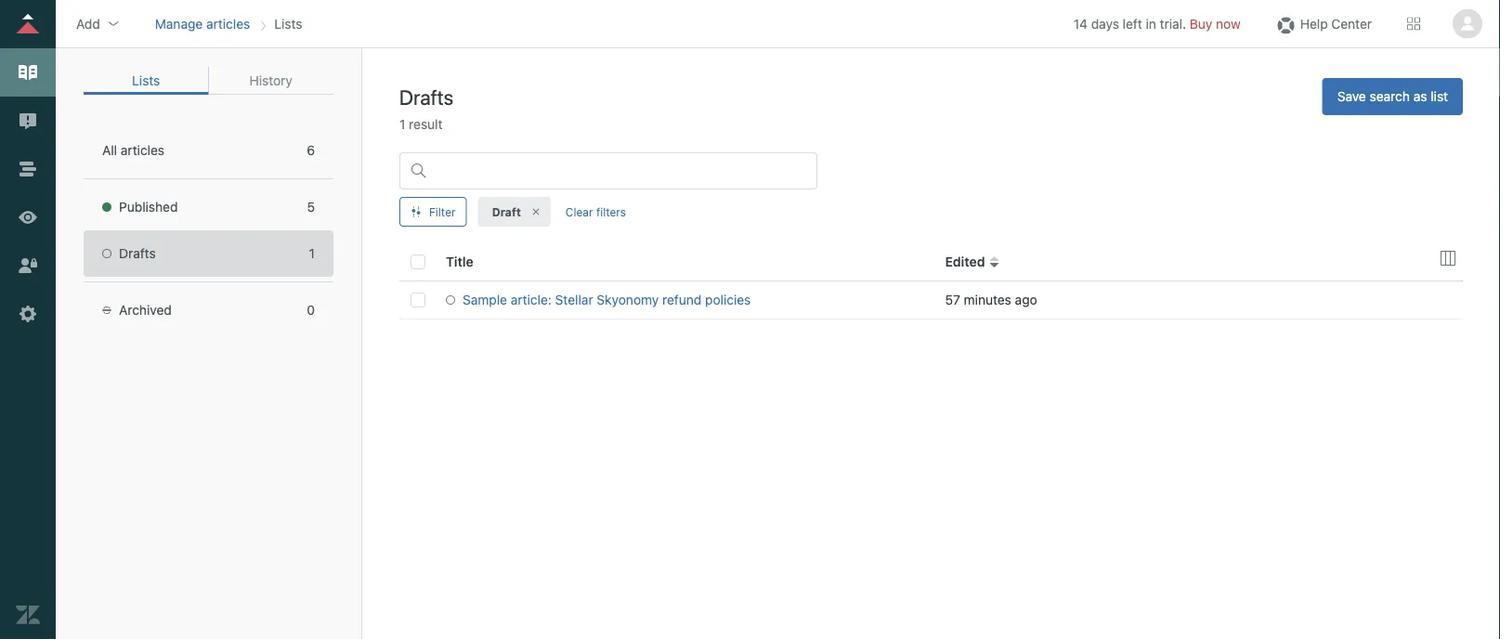 Task type: describe. For each thing, give the bounding box(es) containing it.
clear filters
[[566, 205, 626, 218]]

manage
[[155, 16, 203, 31]]

as
[[1414, 89, 1428, 104]]

6
[[307, 143, 315, 158]]

1 horizontal spatial drafts
[[400, 85, 454, 109]]

1 result
[[400, 117, 443, 132]]

zendesk products image
[[1408, 17, 1421, 30]]

title
[[446, 254, 474, 270]]

save
[[1338, 89, 1367, 104]]

14
[[1074, 16, 1088, 31]]

published
[[119, 199, 178, 215]]

search
[[1370, 89, 1411, 104]]

days
[[1092, 16, 1120, 31]]

show and hide columns image
[[1441, 251, 1456, 266]]

1 vertical spatial lists
[[132, 73, 160, 88]]

result
[[409, 117, 443, 132]]

left
[[1123, 16, 1143, 31]]

stellar
[[555, 292, 594, 308]]

filter
[[429, 205, 456, 218]]

help
[[1301, 16, 1329, 31]]

sample article: stellar skyonomy refund policies link
[[446, 291, 923, 309]]

0 horizontal spatial drafts
[[119, 246, 156, 261]]

history link
[[209, 67, 334, 95]]

user permissions image
[[16, 254, 40, 278]]

help center
[[1301, 16, 1373, 31]]

clear filters button
[[555, 197, 638, 227]]

clear
[[566, 205, 593, 218]]

5
[[307, 199, 315, 215]]

archived
[[119, 303, 172, 318]]

1 for 1
[[309, 246, 315, 261]]

center
[[1332, 16, 1373, 31]]

manage articles
[[155, 16, 250, 31]]

manage articles image
[[16, 60, 40, 85]]

ago
[[1015, 292, 1038, 308]]

sample
[[463, 292, 507, 308]]

trial.
[[1160, 16, 1187, 31]]

list
[[1431, 89, 1449, 104]]

add button
[[71, 10, 126, 38]]

lists link
[[84, 67, 209, 95]]

help center button
[[1269, 10, 1378, 38]]



Task type: locate. For each thing, give the bounding box(es) containing it.
in
[[1146, 16, 1157, 31]]

articles right all
[[121, 143, 165, 158]]

1 horizontal spatial articles
[[206, 16, 250, 31]]

0 horizontal spatial articles
[[121, 143, 165, 158]]

drafts up the result
[[400, 85, 454, 109]]

1 horizontal spatial lists
[[274, 16, 302, 31]]

0 vertical spatial lists
[[274, 16, 302, 31]]

1 left the result
[[400, 117, 406, 132]]

customize design image
[[16, 205, 40, 230]]

1
[[400, 117, 406, 132], [309, 246, 315, 261]]

1 vertical spatial drafts
[[119, 246, 156, 261]]

minutes
[[964, 292, 1012, 308]]

article:
[[511, 292, 552, 308]]

draft
[[492, 205, 521, 218]]

1 horizontal spatial 1
[[400, 117, 406, 132]]

lists
[[274, 16, 302, 31], [132, 73, 160, 88]]

articles for manage articles
[[206, 16, 250, 31]]

1 for 1 result
[[400, 117, 406, 132]]

refund
[[663, 292, 702, 308]]

57
[[946, 292, 961, 308]]

14 days left in trial. buy now
[[1074, 16, 1241, 31]]

articles
[[206, 16, 250, 31], [121, 143, 165, 158]]

add
[[76, 16, 100, 31]]

filter button
[[400, 197, 467, 227]]

save search as list button
[[1323, 78, 1464, 115]]

navigation
[[151, 10, 306, 38]]

skyonomy
[[597, 292, 659, 308]]

articles right manage
[[206, 16, 250, 31]]

0 horizontal spatial lists
[[132, 73, 160, 88]]

moderate content image
[[16, 109, 40, 133]]

settings image
[[16, 302, 40, 326]]

navigation containing manage articles
[[151, 10, 306, 38]]

all articles
[[102, 143, 165, 158]]

history
[[250, 73, 293, 88]]

save search as list
[[1338, 89, 1449, 104]]

0 horizontal spatial 1
[[309, 246, 315, 261]]

edited button
[[946, 253, 1001, 271]]

drafts
[[400, 85, 454, 109], [119, 246, 156, 261]]

all
[[102, 143, 117, 158]]

now
[[1217, 16, 1241, 31]]

1 vertical spatial 1
[[309, 246, 315, 261]]

manage articles link
[[155, 16, 250, 31]]

0 vertical spatial articles
[[206, 16, 250, 31]]

articles for all articles
[[121, 143, 165, 158]]

articles inside navigation
[[206, 16, 250, 31]]

0 vertical spatial 1
[[400, 117, 406, 132]]

1 down 5
[[309, 246, 315, 261]]

policies
[[705, 292, 751, 308]]

lists up history
[[274, 16, 302, 31]]

lists inside navigation
[[274, 16, 302, 31]]

filters
[[597, 205, 626, 218]]

0
[[307, 303, 315, 318]]

lists down manage
[[132, 73, 160, 88]]

edited
[[946, 254, 986, 270]]

1 vertical spatial articles
[[121, 143, 165, 158]]

arrange content image
[[16, 157, 40, 181]]

sample article: stellar skyonomy refund policies
[[463, 292, 751, 308]]

drafts down published
[[119, 246, 156, 261]]

0 vertical spatial drafts
[[400, 85, 454, 109]]

remove image
[[531, 206, 542, 217]]

zendesk image
[[16, 603, 40, 627]]

buy
[[1190, 16, 1213, 31]]

57 minutes ago
[[946, 292, 1038, 308]]



Task type: vqa. For each thing, say whether or not it's contained in the screenshot.
The Left at the top right of the page
yes



